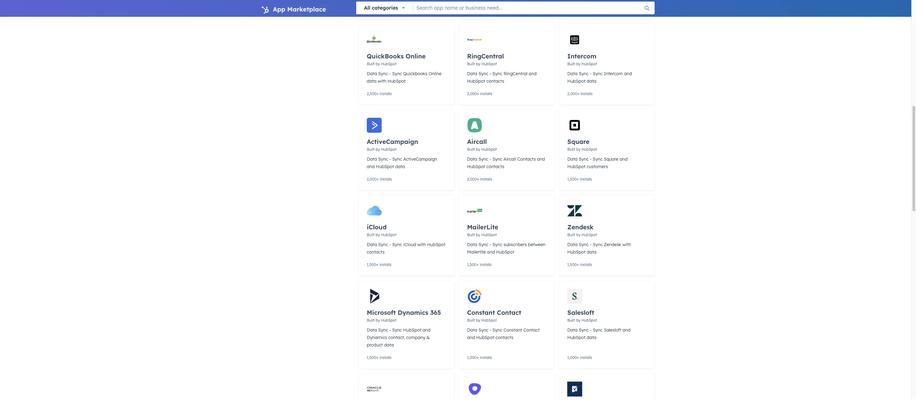 Task type: vqa. For each thing, say whether or not it's contained in the screenshot.
with to the middle
yes



Task type: describe. For each thing, give the bounding box(es) containing it.
data for activecampaign
[[396, 164, 405, 170]]

hubspot inside data sync - sync constant contact and hubspot contacts
[[477, 335, 495, 341]]

built inside the quickbooks online built by hubspot
[[367, 62, 375, 66]]

installs for square
[[580, 177, 592, 182]]

and for ringcentral
[[529, 71, 537, 77]]

1,500 for square
[[568, 177, 577, 182]]

2,000 for intercom
[[568, 91, 578, 96]]

built for intercom
[[568, 62, 576, 66]]

by for aircall
[[476, 147, 481, 152]]

built inside constant contact built by hubspot
[[467, 318, 475, 323]]

dynamics inside microsoft dynamics 365 built by hubspot
[[398, 309, 429, 317]]

2,000 for activecampaign
[[367, 177, 377, 182]]

zendesk inside zendesk built by hubspot
[[568, 223, 594, 231]]

0 horizontal spatial 2,500
[[367, 91, 377, 96]]

built for icloud
[[367, 233, 375, 237]]

- for icloud
[[390, 242, 391, 248]]

hubspot inside 'salesloft built by hubspot'
[[582, 318, 598, 323]]

aircall inside aircall built by hubspot
[[467, 138, 487, 146]]

contacts inside data sync - sync aircall contacts and hubspot contacts
[[487, 164, 505, 170]]

data for mailerlite
[[467, 242, 478, 248]]

data sync - sync activecampaign and hubspot data
[[367, 156, 438, 170]]

0 vertical spatial 2,500 + installs
[[568, 6, 593, 11]]

intercom built by hubspot
[[568, 52, 598, 66]]

square built by hubspot
[[568, 138, 598, 152]]

- for salesloft
[[590, 328, 592, 333]]

data for activecampaign
[[367, 156, 377, 162]]

1,500 + installs for mailerlite
[[467, 263, 492, 267]]

- for ringcentral
[[490, 71, 492, 77]]

microsoft
[[367, 309, 396, 317]]

hubspot inside data sync - sync aircall contacts and hubspot contacts
[[467, 164, 486, 170]]

between
[[528, 242, 546, 248]]

contacts inside 'data sync - sync ringcentral and hubspot contacts'
[[487, 78, 505, 84]]

aircall built by hubspot
[[467, 138, 497, 152]]

&
[[427, 335, 430, 341]]

and inside data sync - sync aircall contacts and hubspot contacts
[[537, 156, 545, 162]]

hubspot inside "activecampaign built by hubspot"
[[381, 147, 397, 152]]

data for zendesk
[[568, 242, 578, 248]]

- for mailerlite
[[490, 242, 492, 248]]

1,500 + installs for icloud
[[367, 263, 392, 267]]

+ for intercom
[[578, 91, 580, 96]]

+ for square
[[577, 177, 579, 182]]

by inside microsoft dynamics 365 built by hubspot
[[376, 318, 380, 323]]

2 3,000 from the left
[[467, 6, 477, 11]]

2,000 for ringcentral
[[467, 91, 477, 96]]

2,000 for aircall
[[467, 177, 477, 182]]

data for zendesk
[[587, 249, 597, 255]]

data sync - sync square and hubspot customers
[[568, 156, 628, 170]]

hubspot inside data sync - sync activecampaign and hubspot data
[[376, 164, 394, 170]]

data for aircall
[[467, 156, 478, 162]]

1,500 + installs for square
[[568, 177, 592, 182]]

hubspot inside constant contact built by hubspot
[[482, 318, 497, 323]]

by for intercom
[[577, 62, 581, 66]]

hubspot inside data sync - sync salesloft and hubspot data
[[568, 335, 586, 341]]

icloud inside icloud built by hubspot
[[367, 223, 387, 231]]

hubspot inside data sync - sync hubspot and dynamics contact, company & product data
[[404, 328, 422, 333]]

1,500 + installs for zendesk
[[568, 263, 592, 267]]

icloud inside data sync - sync icloud with hubspot contacts
[[404, 242, 416, 248]]

app marketplace
[[273, 5, 326, 13]]

constant inside data sync - sync constant contact and hubspot contacts
[[504, 328, 522, 333]]

hubspot inside ringcentral built by hubspot
[[482, 62, 497, 66]]

ringcentral inside 'data sync - sync ringcentral and hubspot contacts'
[[504, 71, 528, 77]]

+ for aircall
[[477, 177, 479, 182]]

hubspot inside mailerlite built by hubspot
[[482, 233, 497, 237]]

+ for ringcentral
[[477, 91, 479, 96]]

365
[[431, 309, 441, 317]]

- for constant
[[490, 328, 492, 333]]

data sync - sync icloud with hubspot contacts
[[367, 242, 446, 255]]

hubspot inside intercom built by hubspot
[[582, 62, 598, 66]]

mailerlite built by hubspot
[[467, 223, 499, 237]]

contacts inside data sync - sync constant contact and hubspot contacts
[[496, 335, 514, 341]]

quickbooks online built by hubspot
[[367, 52, 426, 66]]

hubspot inside square built by hubspot
[[582, 147, 598, 152]]

marketplace
[[287, 5, 326, 13]]

all categories
[[364, 5, 398, 11]]

data sync - sync subscribers between mailerlite and hubspot
[[467, 242, 546, 255]]

hubspot inside data sync - sync icloud with hubspot contacts
[[427, 242, 446, 248]]

installs for salesloft
[[581, 356, 593, 360]]

data sync - sync salesloft and hubspot data
[[568, 328, 631, 341]]

intercom inside intercom built by hubspot
[[568, 52, 597, 60]]

built for square
[[568, 147, 576, 152]]

by for salesloft
[[577, 318, 581, 323]]

installs for constant
[[480, 356, 492, 360]]

by inside constant contact built by hubspot
[[476, 318, 481, 323]]

data for icloud
[[367, 242, 377, 248]]

hubspot inside data sync - sync quickbooks online data with hubspot
[[388, 78, 406, 84]]

installs for intercom
[[581, 91, 593, 96]]

activecampaign built by hubspot
[[367, 138, 418, 152]]

app
[[273, 5, 286, 13]]

- for quickbooks
[[390, 71, 391, 77]]

+ for activecampaign
[[377, 177, 379, 182]]

2,000 + installs for aircall
[[467, 177, 493, 182]]

all categories button
[[356, 2, 413, 14]]

built for ringcentral
[[467, 62, 475, 66]]

2,000 + installs for ringcentral
[[467, 91, 493, 96]]

installs for zendesk
[[580, 263, 592, 267]]

+ for quickbooks
[[377, 91, 379, 96]]

quickbooks
[[404, 71, 428, 77]]

hubspot inside aircall built by hubspot
[[482, 147, 497, 152]]

by for square
[[577, 147, 581, 152]]

installs for aircall
[[480, 177, 493, 182]]

by for zendesk
[[577, 233, 581, 237]]

1 3,000 + installs from the left
[[367, 6, 392, 11]]

- for activecampaign
[[390, 156, 391, 162]]

hubspot inside icloud built by hubspot
[[381, 233, 397, 237]]

with inside data sync - sync quickbooks online data with hubspot
[[378, 78, 387, 84]]

1,000 for constant contact
[[467, 356, 477, 360]]

online inside the quickbooks online built by hubspot
[[406, 52, 426, 60]]

zendesk inside data sync - sync zendesk with hubspot data
[[604, 242, 622, 248]]

1,000 + installs for built
[[568, 356, 593, 360]]

data for intercom
[[568, 71, 578, 77]]

0 vertical spatial ringcentral
[[467, 52, 504, 60]]



Task type: locate. For each thing, give the bounding box(es) containing it.
by inside zendesk built by hubspot
[[577, 233, 581, 237]]

2,000
[[467, 91, 477, 96], [568, 91, 578, 96], [367, 177, 377, 182], [467, 177, 477, 182]]

+ for zendesk
[[577, 263, 579, 267]]

contacts down constant contact built by hubspot
[[496, 335, 514, 341]]

and inside data sync - sync activecampaign and hubspot data
[[367, 164, 375, 170]]

built for mailerlite
[[467, 233, 475, 237]]

2 horizontal spatial with
[[623, 242, 631, 248]]

data down quickbooks
[[367, 78, 377, 84]]

constant inside constant contact built by hubspot
[[467, 309, 495, 317]]

- down intercom built by hubspot
[[590, 71, 592, 77]]

2,000 + installs down data sync - sync activecampaign and hubspot data
[[367, 177, 392, 182]]

built inside 'salesloft built by hubspot'
[[568, 318, 576, 323]]

subscribers
[[504, 242, 527, 248]]

contacts down ringcentral built by hubspot
[[487, 78, 505, 84]]

dynamics left '365'
[[398, 309, 429, 317]]

and inside data sync - sync subscribers between mailerlite and hubspot
[[487, 249, 495, 255]]

0 vertical spatial constant
[[467, 309, 495, 317]]

1 horizontal spatial intercom
[[604, 71, 623, 77]]

data inside data sync - sync quickbooks online data with hubspot
[[367, 71, 377, 77]]

- inside data sync - sync icloud with hubspot contacts
[[390, 242, 391, 248]]

data down intercom built by hubspot
[[568, 71, 578, 77]]

- down 'salesloft built by hubspot'
[[590, 328, 592, 333]]

salesloft
[[568, 309, 595, 317], [604, 328, 622, 333]]

categories
[[372, 5, 398, 11]]

and for microsoft dynamics 365
[[423, 328, 431, 333]]

data inside data sync - sync icloud with hubspot contacts
[[367, 242, 377, 248]]

1 horizontal spatial square
[[604, 156, 619, 162]]

built for activecampaign
[[367, 147, 375, 152]]

0 horizontal spatial 1,000
[[467, 356, 477, 360]]

2 1,000 from the left
[[568, 356, 577, 360]]

- inside data sync - sync subscribers between mailerlite and hubspot
[[490, 242, 492, 248]]

- for square
[[590, 156, 592, 162]]

by inside aircall built by hubspot
[[476, 147, 481, 152]]

with
[[378, 78, 387, 84], [418, 242, 426, 248], [623, 242, 631, 248]]

hubspot inside the quickbooks online built by hubspot
[[381, 62, 397, 66]]

0 vertical spatial contact
[[497, 309, 522, 317]]

- down icloud built by hubspot
[[390, 242, 391, 248]]

0 horizontal spatial 3,000 + installs
[[367, 6, 392, 11]]

1 horizontal spatial 1,000 + installs
[[568, 356, 593, 360]]

company
[[406, 335, 426, 341]]

square
[[568, 138, 590, 146], [604, 156, 619, 162]]

data down 'salesloft built by hubspot'
[[568, 328, 578, 333]]

- inside data sync - sync intercom and hubspot data
[[590, 71, 592, 77]]

0 vertical spatial icloud
[[367, 223, 387, 231]]

customers
[[587, 164, 608, 170]]

1 vertical spatial square
[[604, 156, 619, 162]]

built inside microsoft dynamics 365 built by hubspot
[[367, 318, 375, 323]]

contacts
[[487, 78, 505, 84], [487, 164, 505, 170], [367, 249, 385, 255], [496, 335, 514, 341]]

by for ringcentral
[[476, 62, 481, 66]]

square inside square built by hubspot
[[568, 138, 590, 146]]

1,500 for icloud
[[367, 263, 376, 267]]

by inside "activecampaign built by hubspot"
[[376, 147, 380, 152]]

built inside mailerlite built by hubspot
[[467, 233, 475, 237]]

by inside intercom built by hubspot
[[577, 62, 581, 66]]

hubspot inside 'data sync - sync ringcentral and hubspot contacts'
[[467, 78, 486, 84]]

2 1,000 + installs from the left
[[568, 356, 593, 360]]

data inside data sync - sync quickbooks online data with hubspot
[[367, 78, 377, 84]]

data for constant
[[467, 328, 478, 333]]

1 vertical spatial ringcentral
[[504, 71, 528, 77]]

data down square built by hubspot
[[568, 156, 578, 162]]

contact inside constant contact built by hubspot
[[497, 309, 522, 317]]

data inside data sync - sync hubspot and dynamics contact, company & product data
[[367, 328, 377, 333]]

0 horizontal spatial constant
[[467, 309, 495, 317]]

-
[[390, 71, 391, 77], [490, 71, 492, 77], [590, 71, 592, 77], [390, 156, 391, 162], [490, 156, 492, 162], [590, 156, 592, 162], [390, 242, 391, 248], [490, 242, 492, 248], [590, 242, 592, 248], [390, 328, 391, 333], [490, 328, 492, 333], [590, 328, 592, 333]]

0 horizontal spatial zendesk
[[568, 223, 594, 231]]

built inside intercom built by hubspot
[[568, 62, 576, 66]]

1 vertical spatial contact
[[524, 328, 540, 333]]

zendesk
[[568, 223, 594, 231], [604, 242, 622, 248]]

online inside data sync - sync quickbooks online data with hubspot
[[429, 71, 442, 77]]

data for salesloft
[[587, 335, 597, 341]]

data sync - sync constant contact and hubspot contacts
[[467, 328, 540, 341]]

1,500 + installs
[[568, 177, 592, 182], [367, 263, 392, 267], [467, 263, 492, 267], [568, 263, 592, 267], [367, 356, 392, 360]]

1 vertical spatial activecampaign
[[404, 156, 438, 162]]

hubspot inside data sync - sync zendesk with hubspot data
[[568, 249, 586, 255]]

square up customers
[[604, 156, 619, 162]]

1 vertical spatial intercom
[[604, 71, 623, 77]]

by inside the quickbooks online built by hubspot
[[376, 62, 380, 66]]

2,000 + installs for activecampaign
[[367, 177, 392, 182]]

dynamics inside data sync - sync hubspot and dynamics contact, company & product data
[[367, 335, 387, 341]]

data down intercom built by hubspot
[[587, 78, 597, 84]]

0 vertical spatial zendesk
[[568, 223, 594, 231]]

and for activecampaign
[[367, 164, 375, 170]]

3,000 + installs
[[367, 6, 392, 11], [467, 6, 492, 11]]

contact,
[[389, 335, 405, 341]]

intercom
[[568, 52, 597, 60], [604, 71, 623, 77]]

data sync - sync intercom and hubspot data
[[568, 71, 632, 84]]

1 vertical spatial zendesk
[[604, 242, 622, 248]]

- inside data sync - sync aircall contacts and hubspot contacts
[[490, 156, 492, 162]]

1 horizontal spatial with
[[418, 242, 426, 248]]

2,000 + installs for intercom
[[568, 91, 593, 96]]

ringcentral built by hubspot
[[467, 52, 504, 66]]

0 horizontal spatial dynamics
[[367, 335, 387, 341]]

installs for quickbooks
[[380, 91, 392, 96]]

0 horizontal spatial 2,500 + installs
[[367, 91, 392, 96]]

0 horizontal spatial with
[[378, 78, 387, 84]]

data down ringcentral built by hubspot
[[467, 71, 478, 77]]

data for square
[[568, 156, 578, 162]]

icloud
[[367, 223, 387, 231], [404, 242, 416, 248]]

product
[[367, 342, 383, 348]]

data
[[367, 78, 377, 84], [587, 78, 597, 84], [396, 164, 405, 170], [587, 249, 597, 255], [587, 335, 597, 341], [384, 342, 394, 348]]

1,500 for microsoft
[[367, 356, 376, 360]]

1 horizontal spatial dynamics
[[398, 309, 429, 317]]

- inside data sync - sync salesloft and hubspot data
[[590, 328, 592, 333]]

data down constant contact built by hubspot
[[467, 328, 478, 333]]

1 horizontal spatial 2,500
[[568, 6, 577, 11]]

salesloft inside data sync - sync salesloft and hubspot data
[[604, 328, 622, 333]]

2 3,000 + installs from the left
[[467, 6, 492, 11]]

data inside data sync - sync subscribers between mailerlite and hubspot
[[467, 242, 478, 248]]

- down zendesk built by hubspot
[[590, 242, 592, 248]]

mailerlite
[[467, 223, 499, 231]]

1 horizontal spatial icloud
[[404, 242, 416, 248]]

data for salesloft
[[568, 328, 578, 333]]

hubspot inside data sync - sync square and hubspot customers
[[568, 164, 586, 170]]

1 vertical spatial 2,500
[[367, 91, 377, 96]]

+ for salesloft
[[577, 356, 579, 360]]

1,500
[[568, 177, 577, 182], [367, 263, 376, 267], [467, 263, 477, 267], [568, 263, 577, 267], [367, 356, 376, 360]]

constant down constant contact built by hubspot
[[504, 328, 522, 333]]

0 vertical spatial 2,500
[[568, 6, 577, 11]]

online up quickbooks
[[406, 52, 426, 60]]

1,500 for mailerlite
[[467, 263, 477, 267]]

0 horizontal spatial online
[[406, 52, 426, 60]]

data down zendesk built by hubspot
[[568, 242, 578, 248]]

with for icloud
[[418, 242, 426, 248]]

- inside 'data sync - sync ringcentral and hubspot contacts'
[[490, 71, 492, 77]]

0 vertical spatial aircall
[[467, 138, 487, 146]]

- down aircall built by hubspot
[[490, 156, 492, 162]]

aircall inside data sync - sync aircall contacts and hubspot contacts
[[504, 156, 516, 162]]

with inside data sync - sync icloud with hubspot contacts
[[418, 242, 426, 248]]

by inside ringcentral built by hubspot
[[476, 62, 481, 66]]

online
[[406, 52, 426, 60], [429, 71, 442, 77]]

0 vertical spatial activecampaign
[[367, 138, 418, 146]]

1 horizontal spatial zendesk
[[604, 242, 622, 248]]

1,000 + installs
[[467, 356, 492, 360], [568, 356, 593, 360]]

0 vertical spatial online
[[406, 52, 426, 60]]

1 vertical spatial constant
[[504, 328, 522, 333]]

+
[[377, 6, 379, 11], [477, 6, 479, 11], [577, 6, 580, 11], [377, 91, 379, 96], [477, 91, 479, 96], [578, 91, 580, 96], [377, 177, 379, 182], [477, 177, 479, 182], [577, 177, 579, 182], [376, 263, 379, 267], [477, 263, 479, 267], [577, 263, 579, 267], [376, 356, 379, 360], [477, 356, 479, 360], [577, 356, 579, 360]]

square up data sync - sync square and hubspot customers
[[568, 138, 590, 146]]

installs
[[380, 6, 392, 11], [480, 6, 492, 11], [581, 6, 593, 11], [380, 91, 392, 96], [480, 91, 493, 96], [581, 91, 593, 96], [380, 177, 392, 182], [480, 177, 493, 182], [580, 177, 592, 182], [380, 263, 392, 267], [480, 263, 492, 267], [580, 263, 592, 267], [380, 356, 392, 360], [480, 356, 492, 360], [581, 356, 593, 360]]

1 vertical spatial 2,500 + installs
[[367, 91, 392, 96]]

1 vertical spatial salesloft
[[604, 328, 622, 333]]

- down "activecampaign built by hubspot"
[[390, 156, 391, 162]]

3,000
[[367, 6, 377, 11], [467, 6, 477, 11]]

1,000
[[467, 356, 477, 360], [568, 356, 577, 360]]

Search app name or business need... search field
[[413, 2, 655, 14]]

and inside data sync - sync constant contact and hubspot contacts
[[467, 335, 475, 341]]

built for salesloft
[[568, 318, 576, 323]]

2,000 + installs
[[467, 91, 493, 96], [568, 91, 593, 96], [367, 177, 392, 182], [467, 177, 493, 182]]

data inside data sync - sync intercom and hubspot data
[[568, 71, 578, 77]]

contacts down icloud built by hubspot
[[367, 249, 385, 255]]

dynamics
[[398, 309, 429, 317], [367, 335, 387, 341]]

online right quickbooks
[[429, 71, 442, 77]]

icloud built by hubspot
[[367, 223, 397, 237]]

all
[[364, 5, 371, 11]]

and inside data sync - sync hubspot and dynamics contact, company & product data
[[423, 328, 431, 333]]

data sync - sync aircall contacts and hubspot contacts
[[467, 156, 545, 170]]

mailerlite
[[467, 249, 486, 255]]

1 vertical spatial online
[[429, 71, 442, 77]]

- down mailerlite built by hubspot on the bottom
[[490, 242, 492, 248]]

hubspot inside data sync - sync subscribers between mailerlite and hubspot
[[496, 249, 515, 255]]

built for aircall
[[467, 147, 475, 152]]

2,500
[[568, 6, 577, 11], [367, 91, 377, 96]]

- inside data sync - sync quickbooks online data with hubspot
[[390, 71, 391, 77]]

- up customers
[[590, 156, 592, 162]]

square inside data sync - sync square and hubspot customers
[[604, 156, 619, 162]]

with inside data sync - sync zendesk with hubspot data
[[623, 242, 631, 248]]

data down "activecampaign built by hubspot"
[[367, 156, 377, 162]]

and
[[529, 71, 537, 77], [624, 71, 632, 77], [537, 156, 545, 162], [620, 156, 628, 162], [367, 164, 375, 170], [487, 249, 495, 255], [423, 328, 431, 333], [623, 328, 631, 333], [467, 335, 475, 341]]

0 horizontal spatial aircall
[[467, 138, 487, 146]]

activecampaign inside data sync - sync activecampaign and hubspot data
[[404, 156, 438, 162]]

2,000 + installs down 'data sync - sync ringcentral and hubspot contacts'
[[467, 91, 493, 96]]

0 vertical spatial salesloft
[[568, 309, 595, 317]]

hubspot
[[381, 62, 397, 66], [482, 62, 497, 66], [582, 62, 598, 66], [388, 78, 406, 84], [467, 78, 486, 84], [568, 78, 586, 84], [381, 147, 397, 152], [482, 147, 497, 152], [582, 147, 598, 152], [376, 164, 394, 170], [467, 164, 486, 170], [568, 164, 586, 170], [381, 233, 397, 237], [482, 233, 497, 237], [582, 233, 598, 237], [427, 242, 446, 248], [496, 249, 515, 255], [568, 249, 586, 255], [381, 318, 397, 323], [482, 318, 497, 323], [582, 318, 598, 323], [404, 328, 422, 333], [477, 335, 495, 341], [568, 335, 586, 341]]

data sync - sync quickbooks online data with hubspot
[[367, 71, 442, 84]]

- for microsoft
[[390, 328, 391, 333]]

by inside mailerlite built by hubspot
[[476, 233, 481, 237]]

installs for microsoft
[[380, 356, 392, 360]]

1 vertical spatial aircall
[[504, 156, 516, 162]]

by inside square built by hubspot
[[577, 147, 581, 152]]

activecampaign
[[367, 138, 418, 146], [404, 156, 438, 162]]

- for zendesk
[[590, 242, 592, 248]]

installs for icloud
[[380, 263, 392, 267]]

0 horizontal spatial square
[[568, 138, 590, 146]]

salesloft inside 'salesloft built by hubspot'
[[568, 309, 595, 317]]

- for aircall
[[490, 156, 492, 162]]

1 horizontal spatial 1,000
[[568, 356, 577, 360]]

1 vertical spatial icloud
[[404, 242, 416, 248]]

data inside data sync - sync activecampaign and hubspot data
[[367, 156, 377, 162]]

1,500 for zendesk
[[568, 263, 577, 267]]

built inside icloud built by hubspot
[[367, 233, 375, 237]]

and inside data sync - sync square and hubspot customers
[[620, 156, 628, 162]]

data down icloud built by hubspot
[[367, 242, 377, 248]]

1 1,000 from the left
[[467, 356, 477, 360]]

- inside data sync - sync activecampaign and hubspot data
[[390, 156, 391, 162]]

by for icloud
[[376, 233, 380, 237]]

quickbooks
[[367, 52, 404, 60]]

1 horizontal spatial constant
[[504, 328, 522, 333]]

1,500 + installs for microsoft dynamics 365
[[367, 356, 392, 360]]

1 horizontal spatial online
[[429, 71, 442, 77]]

0 horizontal spatial 3,000
[[367, 6, 377, 11]]

data inside data sync - sync constant contact and hubspot contacts
[[467, 328, 478, 333]]

data up mailerlite
[[467, 242, 478, 248]]

data up product
[[367, 328, 377, 333]]

2,000 + installs down data sync - sync intercom and hubspot data on the top of the page
[[568, 91, 593, 96]]

0 vertical spatial dynamics
[[398, 309, 429, 317]]

installs for mailerlite
[[480, 263, 492, 267]]

data for intercom
[[587, 78, 597, 84]]

0 vertical spatial intercom
[[568, 52, 597, 60]]

hubspot inside data sync - sync intercom and hubspot data
[[568, 78, 586, 84]]

data down quickbooks
[[367, 71, 377, 77]]

installs for activecampaign
[[380, 177, 392, 182]]

by for activecampaign
[[376, 147, 380, 152]]

- up 'contact,'
[[390, 328, 391, 333]]

data down 'salesloft built by hubspot'
[[587, 335, 597, 341]]

by
[[376, 62, 380, 66], [476, 62, 481, 66], [577, 62, 581, 66], [376, 147, 380, 152], [476, 147, 481, 152], [577, 147, 581, 152], [376, 233, 380, 237], [476, 233, 481, 237], [577, 233, 581, 237], [376, 318, 380, 323], [476, 318, 481, 323], [577, 318, 581, 323]]

contact inside data sync - sync constant contact and hubspot contacts
[[524, 328, 540, 333]]

1 horizontal spatial 3,000 + installs
[[467, 6, 492, 11]]

with for zendesk
[[623, 242, 631, 248]]

and for intercom
[[624, 71, 632, 77]]

data inside data sync - sync salesloft and hubspot data
[[568, 328, 578, 333]]

hubspot inside zendesk built by hubspot
[[582, 233, 598, 237]]

contact
[[497, 309, 522, 317], [524, 328, 540, 333]]

1 3,000 from the left
[[367, 6, 377, 11]]

+ for mailerlite
[[477, 263, 479, 267]]

and inside data sync - sync intercom and hubspot data
[[624, 71, 632, 77]]

- down the quickbooks online built by hubspot
[[390, 71, 391, 77]]

built for zendesk
[[568, 233, 576, 237]]

aircall
[[467, 138, 487, 146], [504, 156, 516, 162]]

constant contact built by hubspot
[[467, 309, 522, 323]]

- down ringcentral built by hubspot
[[490, 71, 492, 77]]

- down constant contact built by hubspot
[[490, 328, 492, 333]]

data for quickbooks
[[367, 71, 377, 77]]

hubspot inside microsoft dynamics 365 built by hubspot
[[381, 318, 397, 323]]

1 vertical spatial dynamics
[[367, 335, 387, 341]]

data down "activecampaign built by hubspot"
[[396, 164, 405, 170]]

ringcentral
[[467, 52, 504, 60], [504, 71, 528, 77]]

and inside 'data sync - sync ringcentral and hubspot contacts'
[[529, 71, 537, 77]]

sync
[[378, 71, 388, 77], [392, 71, 402, 77], [479, 71, 489, 77], [493, 71, 503, 77], [579, 71, 589, 77], [593, 71, 603, 77], [378, 156, 388, 162], [392, 156, 402, 162], [479, 156, 489, 162], [493, 156, 503, 162], [579, 156, 589, 162], [593, 156, 603, 162], [378, 242, 388, 248], [392, 242, 402, 248], [479, 242, 489, 248], [493, 242, 503, 248], [579, 242, 589, 248], [593, 242, 603, 248], [378, 328, 388, 333], [392, 328, 402, 333], [479, 328, 489, 333], [493, 328, 503, 333], [579, 328, 589, 333], [593, 328, 603, 333]]

1 horizontal spatial 3,000
[[467, 6, 477, 11]]

2,500 + installs
[[568, 6, 593, 11], [367, 91, 392, 96]]

built inside zendesk built by hubspot
[[568, 233, 576, 237]]

1 horizontal spatial 2,500 + installs
[[568, 6, 593, 11]]

data inside data sync - sync intercom and hubspot data
[[587, 78, 597, 84]]

1 1,000 + installs from the left
[[467, 356, 492, 360]]

built inside "activecampaign built by hubspot"
[[367, 147, 375, 152]]

by inside icloud built by hubspot
[[376, 233, 380, 237]]

data for microsoft
[[367, 328, 377, 333]]

1 horizontal spatial salesloft
[[604, 328, 622, 333]]

data inside 'data sync - sync ringcentral and hubspot contacts'
[[467, 71, 478, 77]]

and inside data sync - sync salesloft and hubspot data
[[623, 328, 631, 333]]

data inside data sync - sync hubspot and dynamics contact, company & product data
[[384, 342, 394, 348]]

installs for ringcentral
[[480, 91, 493, 96]]

salesloft built by hubspot
[[568, 309, 598, 323]]

dynamics up product
[[367, 335, 387, 341]]

0 horizontal spatial 1,000 + installs
[[467, 356, 492, 360]]

data
[[367, 71, 377, 77], [467, 71, 478, 77], [568, 71, 578, 77], [367, 156, 377, 162], [467, 156, 478, 162], [568, 156, 578, 162], [367, 242, 377, 248], [467, 242, 478, 248], [568, 242, 578, 248], [367, 328, 377, 333], [467, 328, 478, 333], [568, 328, 578, 333]]

zendesk built by hubspot
[[568, 223, 598, 237]]

- inside data sync - sync zendesk with hubspot data
[[590, 242, 592, 248]]

2,000 + installs down data sync - sync aircall contacts and hubspot contacts at the top of the page
[[467, 177, 493, 182]]

data inside data sync - sync salesloft and hubspot data
[[587, 335, 597, 341]]

- for intercom
[[590, 71, 592, 77]]

and for salesloft
[[623, 328, 631, 333]]

1,000 for salesloft
[[568, 356, 577, 360]]

+ for constant
[[477, 356, 479, 360]]

data inside data sync - sync zendesk with hubspot data
[[587, 249, 597, 255]]

0 vertical spatial square
[[568, 138, 590, 146]]

by for mailerlite
[[476, 233, 481, 237]]

1,000 + installs for contact
[[467, 356, 492, 360]]

0 horizontal spatial intercom
[[568, 52, 597, 60]]

contacts inside data sync - sync icloud with hubspot contacts
[[367, 249, 385, 255]]

built
[[367, 62, 375, 66], [467, 62, 475, 66], [568, 62, 576, 66], [367, 147, 375, 152], [467, 147, 475, 152], [568, 147, 576, 152], [367, 233, 375, 237], [467, 233, 475, 237], [568, 233, 576, 237], [367, 318, 375, 323], [467, 318, 475, 323], [568, 318, 576, 323]]

1 horizontal spatial contact
[[524, 328, 540, 333]]

data inside data sync - sync aircall contacts and hubspot contacts
[[467, 156, 478, 162]]

microsoft dynamics 365 built by hubspot
[[367, 309, 441, 323]]

constant
[[467, 309, 495, 317], [504, 328, 522, 333]]

1 horizontal spatial aircall
[[504, 156, 516, 162]]

data inside data sync - sync zendesk with hubspot data
[[568, 242, 578, 248]]

data sync - sync hubspot and dynamics contact, company & product data
[[367, 328, 431, 348]]

data down aircall built by hubspot
[[467, 156, 478, 162]]

contacts down aircall built by hubspot
[[487, 164, 505, 170]]

data for ringcentral
[[467, 71, 478, 77]]

by inside 'salesloft built by hubspot'
[[577, 318, 581, 323]]

0 horizontal spatial icloud
[[367, 223, 387, 231]]

and for square
[[620, 156, 628, 162]]

+ for icloud
[[376, 263, 379, 267]]

0 horizontal spatial contact
[[497, 309, 522, 317]]

0 horizontal spatial salesloft
[[568, 309, 595, 317]]

data sync - sync ringcentral and hubspot contacts
[[467, 71, 537, 84]]

intercom inside data sync - sync intercom and hubspot data
[[604, 71, 623, 77]]

data sync - sync zendesk with hubspot data
[[568, 242, 631, 255]]

contacts
[[518, 156, 536, 162]]

- inside data sync - sync square and hubspot customers
[[590, 156, 592, 162]]

data down zendesk built by hubspot
[[587, 249, 597, 255]]

- inside data sync - sync hubspot and dynamics contact, company & product data
[[390, 328, 391, 333]]

+ for microsoft
[[376, 356, 379, 360]]

constant up data sync - sync constant contact and hubspot contacts
[[467, 309, 495, 317]]

data down 'contact,'
[[384, 342, 394, 348]]



